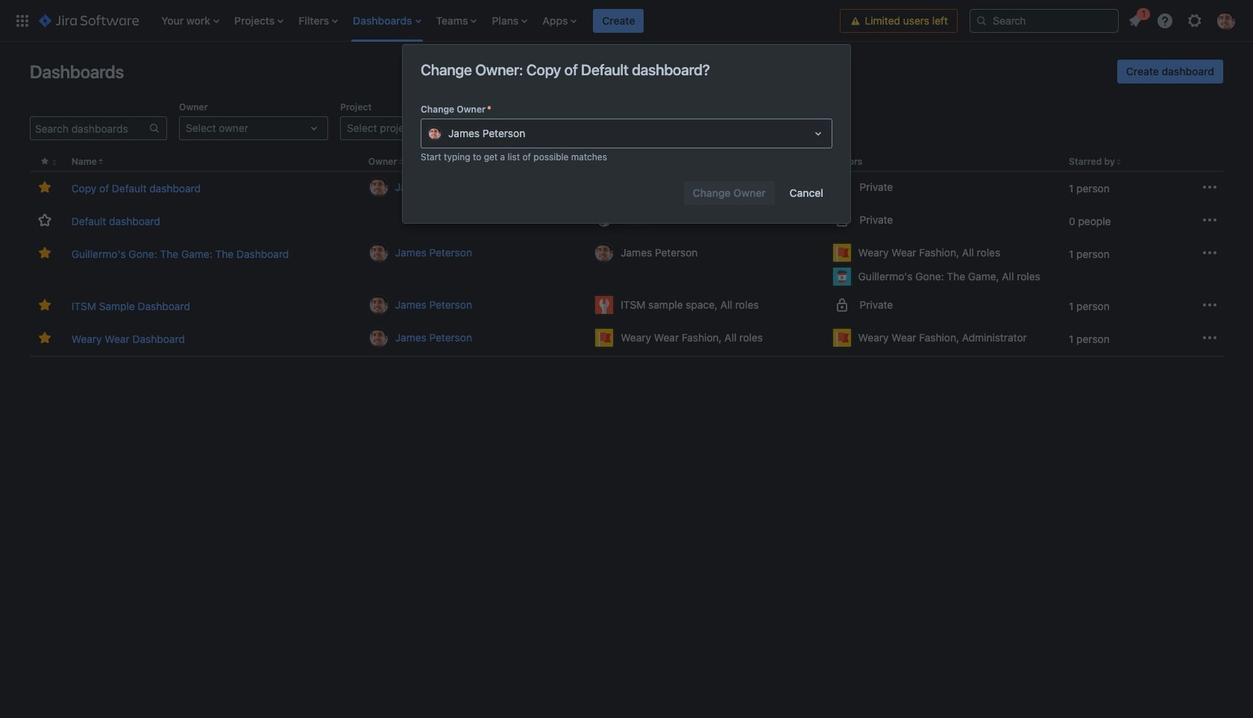 Task type: vqa. For each thing, say whether or not it's contained in the screenshot.
list
yes



Task type: describe. For each thing, give the bounding box(es) containing it.
1 horizontal spatial open image
[[810, 125, 828, 143]]

star copy of default dashboard image
[[36, 178, 54, 196]]

star default dashboard image
[[36, 211, 54, 229]]

Search field
[[970, 9, 1120, 32]]

2 open image from the left
[[466, 119, 484, 137]]

0 horizontal spatial list
[[154, 0, 841, 41]]

star guillermo's gone: the game: the dashboard image
[[36, 244, 54, 262]]

1 horizontal spatial list
[[1123, 6, 1245, 34]]

Search dashboards text field
[[31, 118, 149, 139]]

1 open image from the left
[[305, 119, 323, 137]]

dashboards details element
[[30, 152, 1224, 358]]



Task type: locate. For each thing, give the bounding box(es) containing it.
0 horizontal spatial open image
[[628, 119, 646, 137]]

list item
[[157, 0, 224, 41], [230, 0, 288, 41], [294, 0, 343, 41], [349, 0, 426, 41], [432, 0, 482, 41], [488, 0, 532, 41], [538, 0, 582, 41], [594, 0, 644, 41], [1123, 6, 1151, 32]]

open image
[[305, 119, 323, 137], [466, 119, 484, 137]]

list
[[154, 0, 841, 41], [1123, 6, 1245, 34]]

star weary wear dashboard image
[[36, 329, 54, 347]]

primary element
[[9, 0, 841, 41]]

search image
[[976, 15, 988, 26]]

1 horizontal spatial open image
[[466, 119, 484, 137]]

open image
[[628, 119, 646, 137], [810, 125, 828, 143]]

None search field
[[970, 9, 1120, 32]]

banner
[[0, 0, 1254, 42]]

star itsm sample dashboard image
[[36, 296, 54, 314]]

0 horizontal spatial open image
[[305, 119, 323, 137]]

jira software image
[[39, 12, 139, 29], [39, 12, 139, 29]]

dialog
[[403, 45, 851, 223]]



